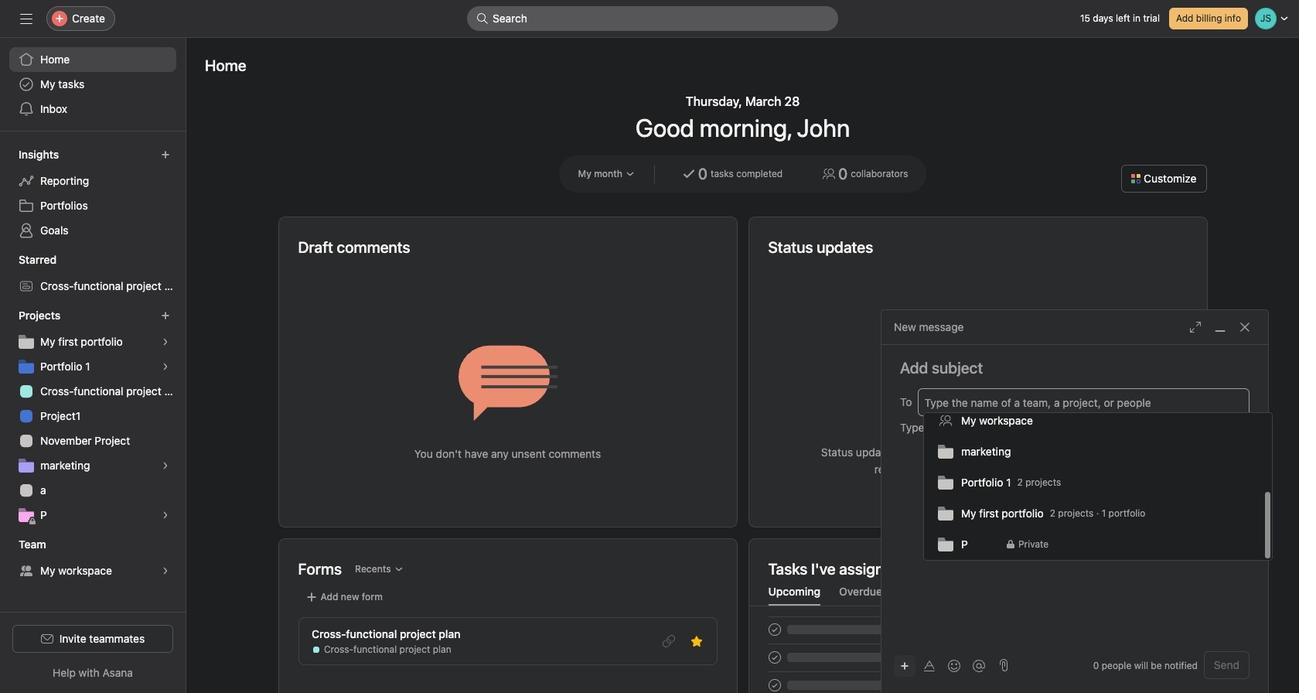 Task type: describe. For each thing, give the bounding box(es) containing it.
expand popout to full screen image
[[1190, 321, 1202, 333]]

projects element
[[0, 302, 186, 531]]

new insights image
[[161, 150, 170, 159]]

Type the name of a team, a project, or people text field
[[925, 393, 1242, 412]]

formatting image
[[924, 659, 936, 672]]

remove from favorites image
[[690, 635, 703, 647]]

emoji image
[[948, 659, 961, 672]]

see details, marketing image
[[161, 461, 170, 470]]

see details, portfolio 1 image
[[161, 362, 170, 371]]

see details, p image
[[161, 511, 170, 520]]



Task type: locate. For each thing, give the bounding box(es) containing it.
copy form link image
[[663, 635, 675, 647]]

prominent image
[[477, 12, 489, 25]]

global element
[[0, 38, 186, 131]]

hide sidebar image
[[20, 12, 32, 25]]

dialog
[[882, 310, 1269, 693]]

list box
[[467, 6, 839, 31]]

toolbar
[[894, 654, 993, 676]]

see details, my workspace image
[[161, 566, 170, 576]]

minimize image
[[1214, 321, 1227, 333]]

teams element
[[0, 531, 186, 586]]

starred element
[[0, 246, 186, 302]]

new project or portfolio image
[[161, 311, 170, 320]]

Add subject text field
[[882, 357, 1269, 379]]

at mention image
[[973, 659, 985, 672]]

see details, my first portfolio image
[[161, 337, 170, 347]]

close image
[[1239, 321, 1252, 333]]

insights element
[[0, 141, 186, 246]]



Task type: vqa. For each thing, say whether or not it's contained in the screenshot.
NEW PROJECT OR PORTFOLIO Image on the left of the page
yes



